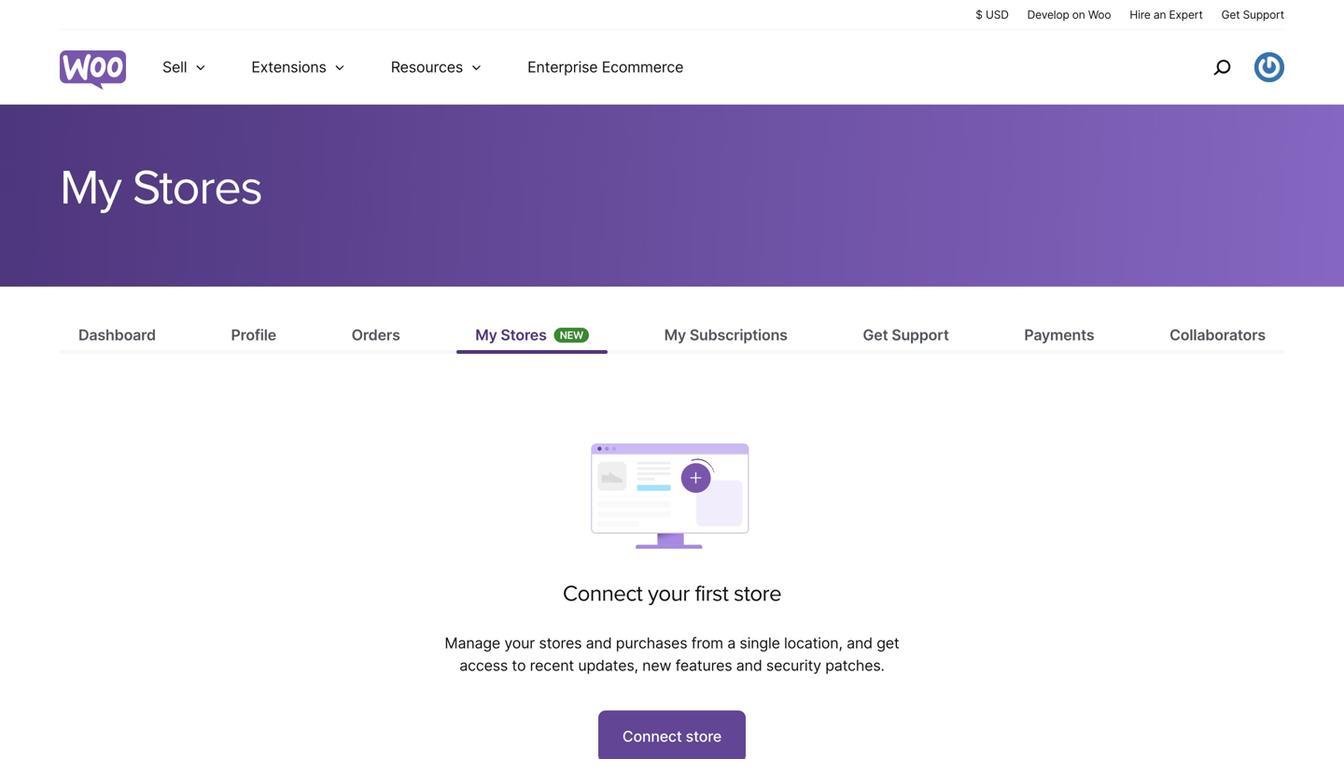 Task type: locate. For each thing, give the bounding box(es) containing it.
first
[[695, 580, 729, 607]]

support
[[1243, 8, 1285, 21], [892, 326, 949, 344]]

1 vertical spatial stores
[[501, 326, 547, 344]]

open account menu image
[[1255, 52, 1285, 82]]

manage
[[445, 634, 500, 652]]

sell
[[162, 58, 187, 76]]

1 vertical spatial get
[[863, 326, 888, 344]]

develop on woo
[[1028, 8, 1111, 21]]

security
[[766, 656, 821, 675]]

connect inside button
[[623, 727, 682, 745]]

resources
[[391, 58, 463, 76]]

orders
[[352, 326, 400, 344]]

my stores
[[60, 159, 262, 218], [475, 326, 547, 344]]

$
[[976, 8, 983, 21]]

ecommerce
[[602, 58, 684, 76]]

2 horizontal spatial my
[[664, 326, 686, 344]]

develop
[[1028, 8, 1070, 21]]

resources button
[[368, 30, 505, 105]]

sell button
[[140, 30, 229, 105]]

0 vertical spatial connect
[[563, 580, 643, 607]]

stores
[[539, 634, 582, 652]]

1 horizontal spatial store
[[734, 580, 782, 607]]

purchases
[[616, 634, 687, 652]]

store
[[734, 580, 782, 607], [686, 727, 722, 745]]

1 vertical spatial store
[[686, 727, 722, 745]]

to
[[512, 656, 526, 675]]

your for connect
[[648, 580, 690, 607]]

and up patches.
[[847, 634, 873, 652]]

get
[[1222, 8, 1240, 21], [863, 326, 888, 344]]

from
[[692, 634, 723, 652]]

location,
[[784, 634, 843, 652]]

1 horizontal spatial your
[[648, 580, 690, 607]]

manage your stores and purchases from a single location, and get access to recent updates, new features and security patches.
[[445, 634, 900, 675]]

get
[[877, 634, 900, 652]]

1 vertical spatial support
[[892, 326, 949, 344]]

patches.
[[825, 656, 885, 675]]

your for manage
[[505, 634, 535, 652]]

and down single in the right of the page
[[736, 656, 762, 675]]

connect your first store
[[563, 580, 782, 607]]

payments
[[1024, 326, 1095, 344]]

0 horizontal spatial stores
[[132, 159, 262, 218]]

1 horizontal spatial get support
[[1222, 8, 1285, 21]]

store right first
[[734, 580, 782, 607]]

extensions button
[[229, 30, 368, 105]]

recent
[[530, 656, 574, 675]]

1 horizontal spatial and
[[736, 656, 762, 675]]

0 horizontal spatial get support link
[[844, 324, 968, 350]]

store inside button
[[686, 727, 722, 745]]

1 vertical spatial connect
[[623, 727, 682, 745]]

enterprise ecommerce
[[528, 58, 684, 76]]

connect store button
[[598, 710, 746, 759]]

0 horizontal spatial your
[[505, 634, 535, 652]]

1 horizontal spatial my
[[475, 326, 497, 344]]

profile
[[231, 326, 276, 344]]

0 vertical spatial support
[[1243, 8, 1285, 21]]

enterprise ecommerce link
[[505, 30, 706, 105]]

extensions
[[252, 58, 326, 76]]

updates,
[[578, 656, 638, 675]]

stores
[[132, 159, 262, 218], [501, 326, 547, 344]]

1 horizontal spatial support
[[1243, 8, 1285, 21]]

your left first
[[648, 580, 690, 607]]

0 vertical spatial your
[[648, 580, 690, 607]]

your up to
[[505, 634, 535, 652]]

hire an expert link
[[1130, 7, 1203, 22]]

1 horizontal spatial stores
[[501, 326, 547, 344]]

1 vertical spatial your
[[505, 634, 535, 652]]

and
[[586, 634, 612, 652], [847, 634, 873, 652], [736, 656, 762, 675]]

your
[[648, 580, 690, 607], [505, 634, 535, 652]]

a
[[727, 634, 736, 652]]

get support
[[1222, 8, 1285, 21], [863, 326, 949, 344]]

expert
[[1169, 8, 1203, 21]]

1 vertical spatial my stores
[[475, 326, 547, 344]]

0 horizontal spatial my stores
[[60, 159, 262, 218]]

connect up the stores
[[563, 580, 643, 607]]

1 vertical spatial get support
[[863, 326, 949, 344]]

1 horizontal spatial get support link
[[1222, 7, 1285, 22]]

1 vertical spatial get support link
[[844, 324, 968, 350]]

get support link
[[1222, 7, 1285, 22], [844, 324, 968, 350]]

0 vertical spatial get
[[1222, 8, 1240, 21]]

and up updates,
[[586, 634, 612, 652]]

0 horizontal spatial store
[[686, 727, 722, 745]]

0 horizontal spatial get
[[863, 326, 888, 344]]

1 horizontal spatial get
[[1222, 8, 1240, 21]]

0 vertical spatial get support link
[[1222, 7, 1285, 22]]

store down features
[[686, 727, 722, 745]]

connect
[[563, 580, 643, 607], [623, 727, 682, 745]]

1 horizontal spatial my stores
[[475, 326, 547, 344]]

connect down new
[[623, 727, 682, 745]]

your inside manage your stores and purchases from a single location, and get access to recent updates, new features and security patches.
[[505, 634, 535, 652]]

profile link
[[212, 324, 295, 350]]

subscriptions
[[690, 326, 788, 344]]

service navigation menu element
[[1174, 37, 1285, 98]]

dashboard link
[[60, 324, 174, 350]]

0 horizontal spatial get support
[[863, 326, 949, 344]]

my
[[60, 159, 121, 218], [475, 326, 497, 344], [664, 326, 686, 344]]

2 horizontal spatial and
[[847, 634, 873, 652]]



Task type: vqa. For each thing, say whether or not it's contained in the screenshot.
My Subscriptions link on the top of the page
yes



Task type: describe. For each thing, give the bounding box(es) containing it.
single
[[740, 634, 780, 652]]

my subscriptions
[[664, 326, 788, 344]]

new
[[560, 329, 584, 341]]

connect for connect store
[[623, 727, 682, 745]]

develop on woo link
[[1028, 7, 1111, 22]]

an
[[1154, 8, 1166, 21]]

0 horizontal spatial support
[[892, 326, 949, 344]]

0 vertical spatial get support
[[1222, 8, 1285, 21]]

features
[[676, 656, 732, 675]]

enterprise
[[528, 58, 598, 76]]

search image
[[1207, 52, 1237, 82]]

my subscriptions link
[[646, 324, 806, 350]]

0 vertical spatial store
[[734, 580, 782, 607]]

0 horizontal spatial and
[[586, 634, 612, 652]]

orders link
[[333, 324, 419, 350]]

dashboard
[[78, 326, 156, 344]]

$ usd
[[976, 8, 1009, 21]]

access
[[460, 656, 508, 675]]

woo
[[1088, 8, 1111, 21]]

on
[[1073, 8, 1085, 21]]

$ usd button
[[976, 7, 1009, 22]]

usd
[[986, 8, 1009, 21]]

hire an expert
[[1130, 8, 1203, 21]]

connect store
[[623, 727, 722, 745]]

new
[[642, 656, 672, 675]]

0 horizontal spatial my
[[60, 159, 121, 218]]

collaborators
[[1170, 326, 1266, 344]]

collaborators link
[[1151, 324, 1285, 350]]

connect for connect your first store
[[563, 580, 643, 607]]

hire
[[1130, 8, 1151, 21]]

0 vertical spatial my stores
[[60, 159, 262, 218]]

payments link
[[1006, 324, 1113, 350]]

0 vertical spatial stores
[[132, 159, 262, 218]]



